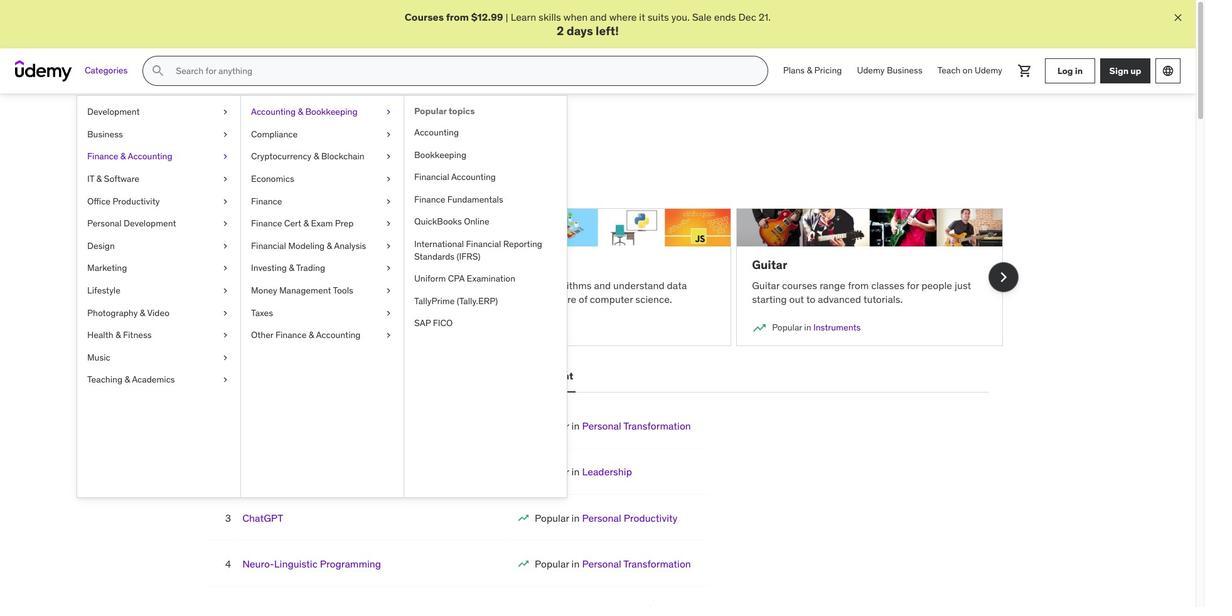 Task type: vqa. For each thing, say whether or not it's contained in the screenshot.
topmost skills
yes



Task type: describe. For each thing, give the bounding box(es) containing it.
close image
[[1172, 11, 1184, 24]]

up
[[1131, 65, 1141, 76]]

(ifrs)
[[457, 251, 481, 262]]

0 horizontal spatial topics
[[356, 124, 402, 143]]

in for the data & analytics link
[[260, 322, 267, 333]]

sap fico link
[[404, 313, 567, 335]]

& for blockchain
[[314, 151, 319, 162]]

xsmall image for finance cert & exam prep
[[384, 218, 394, 230]]

3 cell from the top
[[535, 512, 678, 525]]

it & software
[[87, 173, 139, 185]]

udemy inside "link"
[[975, 65, 1002, 76]]

tutorials.
[[863, 293, 903, 306]]

office productivity link
[[77, 191, 240, 213]]

0 vertical spatial development
[[87, 106, 140, 117]]

xsmall image for business
[[220, 129, 230, 141]]

health
[[87, 330, 113, 341]]

to inside the 'guitar courses range from classes for people just starting out to advanced tutorials.'
[[806, 293, 816, 306]]

linguistic
[[274, 558, 318, 571]]

computers
[[362, 279, 411, 292]]

carousel element
[[192, 193, 1018, 362]]

popular in image
[[752, 321, 767, 336]]

personal for fifth cell from the bottom
[[582, 420, 621, 432]]

range
[[820, 279, 846, 292]]

& for software
[[96, 173, 102, 185]]

quickbooks
[[414, 216, 462, 227]]

financial inside 'international financial reporting standards (ifrs)'
[[466, 238, 501, 250]]

xsmall image for music
[[220, 352, 230, 364]]

$12.99
[[471, 11, 503, 23]]

financial modeling & analysis link
[[241, 235, 404, 258]]

investing & trading link
[[241, 258, 404, 280]]

1 horizontal spatial bookkeeping
[[414, 149, 466, 160]]

finance & accounting link
[[77, 146, 240, 168]]

office productivity
[[87, 196, 160, 207]]

accounting up fundamentals on the left
[[451, 171, 496, 183]]

xsmall image for other finance & accounting
[[384, 330, 394, 342]]

how
[[413, 279, 432, 292]]

other
[[251, 330, 273, 341]]

guitar for guitar courses range from classes for people just starting out to advanced tutorials.
[[752, 279, 780, 292]]

finance for finance fundamentals
[[414, 194, 445, 205]]

bestselling button
[[207, 362, 266, 392]]

neuro-linguistic programming
[[242, 558, 381, 571]]

xsmall image for accounting & bookkeeping
[[384, 106, 394, 118]]

finance cert & exam prep link
[[241, 213, 404, 235]]

2 popular in personal transformation from the top
[[535, 558, 691, 571]]

teaching & academics link
[[77, 369, 240, 392]]

xsmall image for finance
[[384, 196, 394, 208]]

accounting & bookkeeping link
[[241, 101, 404, 124]]

personal development for "personal development" button
[[465, 370, 573, 383]]

personal development for personal development link
[[87, 218, 176, 229]]

starting
[[752, 293, 787, 306]]

days
[[567, 23, 593, 39]]

personal development link
[[77, 213, 240, 235]]

in for leadership link
[[572, 466, 580, 479]]

popular in instruments
[[772, 322, 861, 333]]

finance inside other finance & accounting link
[[276, 330, 307, 341]]

xsmall image for cryptocurrency & blockchain
[[384, 151, 394, 163]]

analysis
[[334, 240, 366, 252]]

computer
[[590, 293, 633, 306]]

accounting down "taxes" link
[[316, 330, 361, 341]]

machine
[[208, 257, 256, 273]]

log in
[[1058, 65, 1083, 76]]

xsmall image for it & software
[[220, 173, 230, 186]]

examination
[[467, 273, 515, 284]]

pricing
[[814, 65, 842, 76]]

popular in data & analytics
[[228, 322, 333, 333]]

sign up
[[1109, 65, 1141, 76]]

understand
[[613, 279, 665, 292]]

transformation for 2nd personal transformation 'link' from the bottom
[[623, 420, 691, 432]]

productivity inside office productivity link
[[113, 196, 160, 207]]

other finance & accounting link
[[241, 325, 404, 347]]

programming
[[320, 558, 381, 571]]

music
[[87, 352, 110, 363]]

1 vertical spatial business
[[87, 129, 123, 140]]

academics
[[132, 374, 175, 386]]

cryptocurrency & blockchain
[[251, 151, 365, 162]]

popular in personal productivity
[[535, 512, 678, 525]]

1 udemy from the left
[[857, 65, 885, 76]]

marketing
[[87, 263, 127, 274]]

submit search image
[[151, 64, 166, 79]]

cert
[[284, 218, 301, 229]]

plans & pricing
[[783, 65, 842, 76]]

popular in leadership
[[535, 466, 632, 479]]

completely
[[270, 160, 320, 172]]

out
[[789, 293, 804, 306]]

& inside "link"
[[303, 218, 309, 229]]

analytics
[[298, 322, 333, 333]]

next image
[[993, 267, 1013, 287]]

accounting & bookkeeping element
[[404, 96, 567, 498]]

sign up link
[[1100, 58, 1151, 84]]

categories
[[85, 65, 128, 76]]

data & analytics link
[[269, 322, 333, 333]]

learn for popular and trending topics
[[192, 160, 218, 172]]

to inside learn to build algorithms and understand data structures at the core of computer science.
[[508, 279, 517, 292]]

21.
[[759, 11, 771, 23]]

health & fitness
[[87, 330, 152, 341]]

learn inside courses from $12.99 | learn skills when and where it suits you. sale ends dec 21. 2 days left!
[[511, 11, 536, 23]]

xsmall image for personal development
[[220, 218, 230, 230]]

development for personal development link
[[124, 218, 176, 229]]

machine learning
[[208, 257, 309, 273]]

economics link
[[241, 168, 404, 191]]

neuro-
[[242, 558, 274, 571]]

structures
[[480, 293, 526, 306]]

blockchain
[[321, 151, 365, 162]]

management
[[279, 285, 331, 296]]

music link
[[77, 347, 240, 369]]

leadership
[[582, 466, 632, 479]]

xsmall image for photography & video
[[220, 307, 230, 320]]

in for 2nd personal transformation 'link' from the bottom
[[572, 420, 580, 432]]

1 personal transformation link from the top
[[582, 420, 691, 432]]

xsmall image for development
[[220, 106, 230, 118]]

video
[[147, 307, 169, 319]]

lifestyle link
[[77, 280, 240, 302]]

statistical
[[228, 279, 271, 292]]

cpa
[[448, 273, 465, 284]]

money
[[251, 285, 277, 296]]

fundamentals
[[447, 194, 503, 205]]

tools
[[333, 285, 353, 296]]

in for personal productivity link
[[572, 512, 580, 525]]

popular and trending topics
[[192, 124, 402, 143]]

in right log
[[1075, 65, 1083, 76]]

4
[[225, 558, 231, 571]]

use
[[208, 279, 225, 292]]

xsmall image for finance & accounting
[[220, 151, 230, 163]]

& for trading
[[289, 263, 294, 274]]

the
[[539, 293, 554, 306]]

1 popular in personal transformation from the top
[[535, 420, 691, 432]]

learn for algorithms
[[480, 279, 506, 292]]

1 horizontal spatial productivity
[[624, 512, 678, 525]]

personal productivity link
[[582, 512, 678, 525]]



Task type: locate. For each thing, give the bounding box(es) containing it.
xsmall image inside accounting & bookkeeping link
[[384, 106, 394, 118]]

your
[[393, 160, 412, 172]]

xsmall image inside lifestyle link
[[220, 285, 230, 297]]

financial up machine learning
[[251, 240, 286, 252]]

data.
[[256, 293, 279, 306]]

& inside 'link'
[[327, 240, 332, 252]]

just
[[955, 279, 971, 292]]

accounting down business link at the left of the page
[[128, 151, 172, 162]]

xsmall image right analysis
[[384, 240, 394, 253]]

finance for finance cert & exam prep
[[251, 218, 282, 229]]

5 cell from the top
[[535, 604, 691, 608]]

in left leadership
[[572, 466, 580, 479]]

personal development inside button
[[465, 370, 573, 383]]

xsmall image down computers
[[384, 330, 394, 342]]

online
[[464, 216, 489, 227]]

other finance & accounting
[[251, 330, 361, 341]]

personal down leadership
[[582, 512, 621, 525]]

xsmall image for money management tools
[[384, 285, 394, 297]]

choose a language image
[[1162, 65, 1174, 77]]

0 vertical spatial productivity
[[113, 196, 160, 207]]

0 vertical spatial popular in personal transformation
[[535, 420, 691, 432]]

popular inside accounting & bookkeeping element
[[414, 106, 447, 117]]

1 vertical spatial and
[[256, 124, 284, 143]]

accounting link
[[404, 122, 567, 144]]

topics inside accounting & bookkeeping element
[[449, 106, 475, 117]]

teach on udemy link
[[930, 56, 1010, 86]]

on
[[963, 65, 973, 76]]

xsmall image for office productivity
[[220, 196, 230, 208]]

financial for financial accounting
[[414, 171, 449, 183]]

learn right the '|'
[[511, 11, 536, 23]]

xsmall image inside financial modeling & analysis 'link'
[[384, 240, 394, 253]]

& right data
[[290, 322, 296, 333]]

topics up improve at left
[[356, 124, 402, 143]]

xsmall image inside photography & video link
[[220, 307, 230, 320]]

4 cell from the top
[[535, 558, 691, 571]]

categories button
[[77, 56, 135, 86]]

international financial reporting standards (ifrs) link
[[404, 233, 567, 268]]

accounting up compliance
[[251, 106, 296, 117]]

learn
[[208, 293, 231, 306]]

0 vertical spatial bookkeeping
[[305, 106, 357, 117]]

xsmall image down learn
[[220, 330, 230, 342]]

0 horizontal spatial financial
[[251, 240, 286, 252]]

0 vertical spatial from
[[446, 11, 469, 23]]

xsmall image inside it & software link
[[220, 173, 230, 186]]

learn to build algorithms and understand data structures at the core of computer science.
[[480, 279, 687, 306]]

in down popular in personal productivity
[[572, 558, 580, 571]]

financial right your
[[414, 171, 449, 183]]

0 horizontal spatial productivity
[[113, 196, 160, 207]]

exam
[[311, 218, 333, 229]]

personal for 3rd cell from the bottom
[[582, 512, 621, 525]]

personal transformation link up leadership
[[582, 420, 691, 432]]

business up finance & accounting
[[87, 129, 123, 140]]

1 vertical spatial transformation
[[623, 558, 691, 571]]

2 guitar from the top
[[752, 279, 780, 292]]

in left instruments link
[[804, 322, 811, 333]]

development link
[[77, 101, 240, 124]]

in down popular in leadership
[[572, 512, 580, 525]]

&
[[807, 65, 812, 76], [298, 106, 303, 117], [120, 151, 126, 162], [314, 151, 319, 162], [96, 173, 102, 185], [303, 218, 309, 229], [327, 240, 332, 252], [289, 263, 294, 274], [140, 307, 145, 319], [290, 322, 296, 333], [115, 330, 121, 341], [309, 330, 314, 341], [125, 374, 130, 386]]

xsmall image inside compliance link
[[384, 129, 394, 141]]

1 vertical spatial topics
[[356, 124, 402, 143]]

bookkeeping
[[305, 106, 357, 117], [414, 149, 466, 160]]

sap fico
[[414, 318, 453, 329]]

xsmall image inside 'finance' link
[[384, 196, 394, 208]]

2 personal transformation link from the top
[[582, 558, 691, 571]]

courses
[[405, 11, 444, 23]]

accounting
[[251, 106, 296, 117], [414, 127, 459, 138], [128, 151, 172, 162], [451, 171, 496, 183], [316, 330, 361, 341]]

from up 'advanced'
[[848, 279, 869, 292]]

from down the statistical
[[233, 293, 254, 306]]

1 vertical spatial skills
[[452, 160, 474, 172]]

& right plans
[[807, 65, 812, 76]]

guitar courses range from classes for people just starting out to advanced tutorials.
[[752, 279, 971, 306]]

& left the 'new'
[[314, 151, 319, 162]]

xsmall image down something at the left top of page
[[220, 173, 230, 186]]

2 vertical spatial popular in image
[[517, 558, 530, 571]]

1 transformation from the top
[[623, 420, 691, 432]]

design
[[87, 240, 115, 252]]

and
[[590, 11, 607, 23], [256, 124, 284, 143], [594, 279, 611, 292]]

2 vertical spatial and
[[594, 279, 611, 292]]

xsmall image inside economics link
[[384, 173, 394, 186]]

instruments link
[[813, 322, 861, 333]]

Search for anything text field
[[173, 60, 752, 82]]

uniform cpa examination
[[414, 273, 515, 284]]

trending
[[287, 124, 353, 143]]

2 horizontal spatial from
[[848, 279, 869, 292]]

finance link
[[241, 191, 404, 213]]

xsmall image for teaching & academics
[[220, 374, 230, 387]]

personal inside button
[[465, 370, 507, 383]]

xsmall image inside music "link"
[[220, 352, 230, 364]]

from inside use statistical probability to teach computers how to learn from data.
[[233, 293, 254, 306]]

xsmall image for lifestyle
[[220, 285, 230, 297]]

0 vertical spatial and
[[590, 11, 607, 23]]

xsmall image down your
[[384, 196, 394, 208]]

algorithms
[[544, 279, 592, 292]]

compliance link
[[241, 124, 404, 146]]

xsmall image
[[220, 106, 230, 118], [384, 129, 394, 141], [220, 173, 230, 186], [384, 196, 394, 208], [384, 240, 394, 253], [384, 263, 394, 275], [384, 285, 394, 297], [220, 330, 230, 342], [384, 330, 394, 342], [220, 352, 230, 364]]

improve
[[354, 160, 390, 172]]

xsmall image inside development link
[[220, 106, 230, 118]]

& for pricing
[[807, 65, 812, 76]]

from left $12.99
[[446, 11, 469, 23]]

xsmall image inside personal development link
[[220, 218, 230, 230]]

xsmall image left how
[[384, 285, 394, 297]]

2 vertical spatial learn
[[480, 279, 506, 292]]

international
[[414, 238, 464, 250]]

to right how
[[434, 279, 443, 292]]

skills right existing
[[452, 160, 474, 172]]

udemy right on
[[975, 65, 1002, 76]]

1 vertical spatial guitar
[[752, 279, 780, 292]]

xsmall image inside office productivity link
[[220, 196, 230, 208]]

& left video
[[140, 307, 145, 319]]

1 vertical spatial popular in image
[[517, 512, 530, 525]]

sign
[[1109, 65, 1129, 76]]

finance cert & exam prep
[[251, 218, 354, 229]]

0 vertical spatial business
[[887, 65, 923, 76]]

xsmall image up your
[[384, 129, 394, 141]]

2 vertical spatial development
[[509, 370, 573, 383]]

ends
[[714, 11, 736, 23]]

2 udemy from the left
[[975, 65, 1002, 76]]

to up "structures"
[[508, 279, 517, 292]]

0 horizontal spatial learn
[[192, 160, 218, 172]]

finance fundamentals link
[[404, 189, 567, 211]]

skills inside courses from $12.99 | learn skills when and where it suits you. sale ends dec 21. 2 days left!
[[539, 11, 561, 23]]

& right cert
[[303, 218, 309, 229]]

& right teaching
[[125, 374, 130, 386]]

& for fitness
[[115, 330, 121, 341]]

advanced
[[818, 293, 861, 306]]

& right it
[[96, 173, 102, 185]]

0 horizontal spatial bookkeeping
[[305, 106, 357, 117]]

udemy right pricing
[[857, 65, 885, 76]]

1 horizontal spatial learn
[[480, 279, 506, 292]]

0 vertical spatial guitar
[[752, 257, 787, 273]]

algorithms
[[480, 257, 543, 273]]

& right health
[[115, 330, 121, 341]]

0 vertical spatial learn
[[511, 11, 536, 23]]

1 horizontal spatial personal development
[[465, 370, 573, 383]]

popular in image for popular in personal productivity
[[517, 512, 530, 525]]

xsmall image for marketing
[[220, 263, 230, 275]]

xsmall image inside investing & trading link
[[384, 263, 394, 275]]

popular in image for popular in personal transformation
[[517, 558, 530, 571]]

finance inside finance cert & exam prep "link"
[[251, 218, 282, 229]]

xsmall image up something at the left top of page
[[220, 106, 230, 118]]

when
[[564, 11, 588, 23]]

in for first personal transformation 'link' from the bottom of the page
[[572, 558, 580, 571]]

xsmall image up computers
[[384, 263, 394, 275]]

2
[[557, 23, 564, 39]]

development inside button
[[509, 370, 573, 383]]

transformation for first personal transformation 'link' from the bottom of the page
[[623, 558, 691, 571]]

business left the "teach"
[[887, 65, 923, 76]]

& for academics
[[125, 374, 130, 386]]

personal development
[[87, 218, 176, 229], [465, 370, 573, 383]]

& for bookkeeping
[[298, 106, 303, 117]]

& inside carousel element
[[290, 322, 296, 333]]

xsmall image inside business link
[[220, 129, 230, 141]]

1 horizontal spatial skills
[[539, 11, 561, 23]]

personal down sap fico link
[[465, 370, 507, 383]]

to right out on the right of page
[[806, 293, 816, 306]]

science.
[[635, 293, 672, 306]]

in
[[1075, 65, 1083, 76], [260, 322, 267, 333], [804, 322, 811, 333], [572, 420, 580, 432], [572, 466, 580, 479], [572, 512, 580, 525], [572, 558, 580, 571]]

learn left something at the left top of page
[[192, 160, 218, 172]]

xsmall image for economics
[[384, 173, 394, 186]]

xsmall image inside "taxes" link
[[384, 307, 394, 320]]

xsmall image for taxes
[[384, 307, 394, 320]]

1 horizontal spatial financial
[[414, 171, 449, 183]]

bookkeeping up financial accounting
[[414, 149, 466, 160]]

investing & trading
[[251, 263, 325, 274]]

0 vertical spatial popular in image
[[208, 321, 223, 336]]

suits
[[648, 11, 669, 23]]

& up software
[[120, 151, 126, 162]]

& left analysis
[[327, 240, 332, 252]]

xsmall image for design
[[220, 240, 230, 253]]

udemy image
[[15, 60, 72, 82]]

finance inside finance fundamentals link
[[414, 194, 445, 205]]

software
[[104, 173, 139, 185]]

xsmall image inside finance & accounting link
[[220, 151, 230, 163]]

xsmall image inside the cryptocurrency & blockchain link
[[384, 151, 394, 163]]

personal down popular in personal productivity
[[582, 558, 621, 571]]

learn inside learn to build algorithms and understand data structures at the core of computer science.
[[480, 279, 506, 292]]

bookkeeping up trending
[[305, 106, 357, 117]]

& down "taxes" link
[[309, 330, 314, 341]]

it & software link
[[77, 168, 240, 191]]

0 horizontal spatial from
[[233, 293, 254, 306]]

personal development down the office productivity
[[87, 218, 176, 229]]

1 horizontal spatial from
[[446, 11, 469, 23]]

in up popular in leadership
[[572, 420, 580, 432]]

1 vertical spatial personal development
[[465, 370, 573, 383]]

personal up leadership link
[[582, 420, 621, 432]]

popular topics
[[414, 106, 475, 117]]

skills
[[539, 11, 561, 23], [452, 160, 474, 172]]

xsmall image
[[384, 106, 394, 118], [220, 129, 230, 141], [220, 151, 230, 163], [384, 151, 394, 163], [384, 173, 394, 186], [220, 196, 230, 208], [220, 218, 230, 230], [384, 218, 394, 230], [220, 240, 230, 253], [220, 263, 230, 275], [220, 285, 230, 297], [220, 307, 230, 320], [384, 307, 394, 320], [220, 374, 230, 387]]

finance inside finance & accounting link
[[87, 151, 118, 162]]

data
[[269, 322, 288, 333]]

0 vertical spatial personal transformation link
[[582, 420, 691, 432]]

xsmall image for compliance
[[384, 129, 394, 141]]

0 horizontal spatial udemy
[[857, 65, 885, 76]]

1 horizontal spatial topics
[[449, 106, 475, 117]]

2 vertical spatial from
[[233, 293, 254, 306]]

& for accounting
[[120, 151, 126, 162]]

1 horizontal spatial business
[[887, 65, 923, 76]]

compliance
[[251, 129, 298, 140]]

1 vertical spatial personal transformation link
[[582, 558, 691, 571]]

popular in image for popular in data & analytics
[[208, 321, 223, 336]]

probability
[[274, 279, 321, 292]]

it
[[639, 11, 645, 23]]

xsmall image inside money management tools link
[[384, 285, 394, 297]]

financial inside 'link'
[[251, 240, 286, 252]]

0 vertical spatial transformation
[[623, 420, 691, 432]]

lifestyle
[[87, 285, 120, 296]]

0 vertical spatial personal development
[[87, 218, 176, 229]]

& up popular and trending topics
[[298, 106, 303, 117]]

development for "personal development" button
[[509, 370, 573, 383]]

topics up 'accounting' link
[[449, 106, 475, 117]]

1 cell from the top
[[535, 420, 691, 432]]

uniform cpa examination link
[[404, 268, 567, 290]]

personal transformation link down personal productivity link
[[582, 558, 691, 571]]

health & fitness link
[[77, 325, 240, 347]]

popular in image inside carousel element
[[208, 321, 223, 336]]

2 horizontal spatial learn
[[511, 11, 536, 23]]

popular in personal transformation down popular in personal productivity
[[535, 558, 691, 571]]

0 horizontal spatial personal development
[[87, 218, 176, 229]]

uniform
[[414, 273, 446, 284]]

xsmall image inside marketing link
[[220, 263, 230, 275]]

neuro-linguistic programming link
[[242, 558, 381, 571]]

design link
[[77, 235, 240, 258]]

financial for financial modeling & analysis
[[251, 240, 286, 252]]

quickbooks online link
[[404, 211, 567, 233]]

accounting & bookkeeping
[[251, 106, 357, 117]]

1 vertical spatial from
[[848, 279, 869, 292]]

classes
[[871, 279, 904, 292]]

and inside courses from $12.99 | learn skills when and where it suits you. sale ends dec 21. 2 days left!
[[590, 11, 607, 23]]

0 horizontal spatial skills
[[452, 160, 474, 172]]

1 vertical spatial popular in personal transformation
[[535, 558, 691, 571]]

from inside the 'guitar courses range from classes for people just starting out to advanced tutorials.'
[[848, 279, 869, 292]]

xsmall image inside design link
[[220, 240, 230, 253]]

courses from $12.99 | learn skills when and where it suits you. sale ends dec 21. 2 days left!
[[405, 11, 771, 39]]

personal for 4th cell
[[582, 558, 621, 571]]

international financial reporting standards (ifrs)
[[414, 238, 542, 262]]

finance for finance & accounting
[[87, 151, 118, 162]]

xsmall image for financial modeling & analysis
[[384, 240, 394, 253]]

1 vertical spatial productivity
[[624, 512, 678, 525]]

financial up (ifrs)
[[466, 238, 501, 250]]

cell
[[535, 420, 691, 432], [535, 466, 632, 479], [535, 512, 678, 525], [535, 558, 691, 571], [535, 604, 691, 608]]

tallyprime
[[414, 295, 455, 307]]

prep
[[335, 218, 354, 229]]

1 horizontal spatial udemy
[[975, 65, 1002, 76]]

and inside learn to build algorithms and understand data structures at the core of computer science.
[[594, 279, 611, 292]]

guitar for guitar
[[752, 257, 787, 273]]

in down taxes
[[260, 322, 267, 333]]

shopping cart with 0 items image
[[1017, 64, 1033, 79]]

and up computer
[[594, 279, 611, 292]]

xsmall image inside finance cert & exam prep "link"
[[384, 218, 394, 230]]

from inside courses from $12.99 | learn skills when and where it suits you. sale ends dec 21. 2 days left!
[[446, 11, 469, 23]]

chatgpt
[[242, 512, 283, 525]]

accounting down the popular topics
[[414, 127, 459, 138]]

1 guitar from the top
[[752, 257, 787, 273]]

and up left!
[[590, 11, 607, 23]]

& up probability at the top left
[[289, 263, 294, 274]]

personal development down sap fico link
[[465, 370, 573, 383]]

to
[[323, 279, 333, 292], [434, 279, 443, 292], [508, 279, 517, 292], [806, 293, 816, 306]]

xsmall image inside other finance & accounting link
[[384, 330, 394, 342]]

popular in personal transformation up leadership link
[[535, 420, 691, 432]]

popular in image
[[208, 321, 223, 336], [517, 512, 530, 525], [517, 558, 530, 571]]

cryptocurrency
[[251, 151, 312, 162]]

in for instruments link
[[804, 322, 811, 333]]

xsmall image up bestselling
[[220, 352, 230, 364]]

finance
[[87, 151, 118, 162], [414, 194, 445, 205], [251, 196, 282, 207], [251, 218, 282, 229], [276, 330, 307, 341]]

tallyprime (tally.erp) link
[[404, 290, 567, 313]]

popular in personal transformation
[[535, 420, 691, 432], [535, 558, 691, 571]]

popular
[[414, 106, 447, 117], [192, 124, 253, 143], [228, 322, 258, 333], [772, 322, 802, 333], [535, 420, 569, 432], [535, 466, 569, 479], [535, 512, 569, 525], [535, 558, 569, 571]]

tallyprime (tally.erp)
[[414, 295, 498, 307]]

teaching & academics
[[87, 374, 175, 386]]

guitar inside the 'guitar courses range from classes for people just starting out to advanced tutorials.'
[[752, 279, 780, 292]]

to left tools
[[323, 279, 333, 292]]

reporting
[[503, 238, 542, 250]]

1 vertical spatial learn
[[192, 160, 218, 172]]

use statistical probability to teach computers how to learn from data.
[[208, 279, 443, 306]]

xsmall image inside health & fitness link
[[220, 330, 230, 342]]

xsmall image inside teaching & academics link
[[220, 374, 230, 387]]

xsmall image for health & fitness
[[220, 330, 230, 342]]

2 cell from the top
[[535, 466, 632, 479]]

0 horizontal spatial business
[[87, 129, 123, 140]]

of
[[579, 293, 588, 306]]

and up cryptocurrency
[[256, 124, 284, 143]]

2 horizontal spatial financial
[[466, 238, 501, 250]]

you.
[[671, 11, 690, 23]]

xsmall image for investing & trading
[[384, 263, 394, 275]]

plans
[[783, 65, 805, 76]]

skills up 2
[[539, 11, 561, 23]]

personal up design on the top of page
[[87, 218, 122, 229]]

0 vertical spatial topics
[[449, 106, 475, 117]]

cryptocurrency & blockchain link
[[241, 146, 404, 168]]

& for video
[[140, 307, 145, 319]]

0 vertical spatial skills
[[539, 11, 561, 23]]

1 vertical spatial bookkeeping
[[414, 149, 466, 160]]

learn up "structures"
[[480, 279, 506, 292]]

1 vertical spatial development
[[124, 218, 176, 229]]

2 transformation from the top
[[623, 558, 691, 571]]



